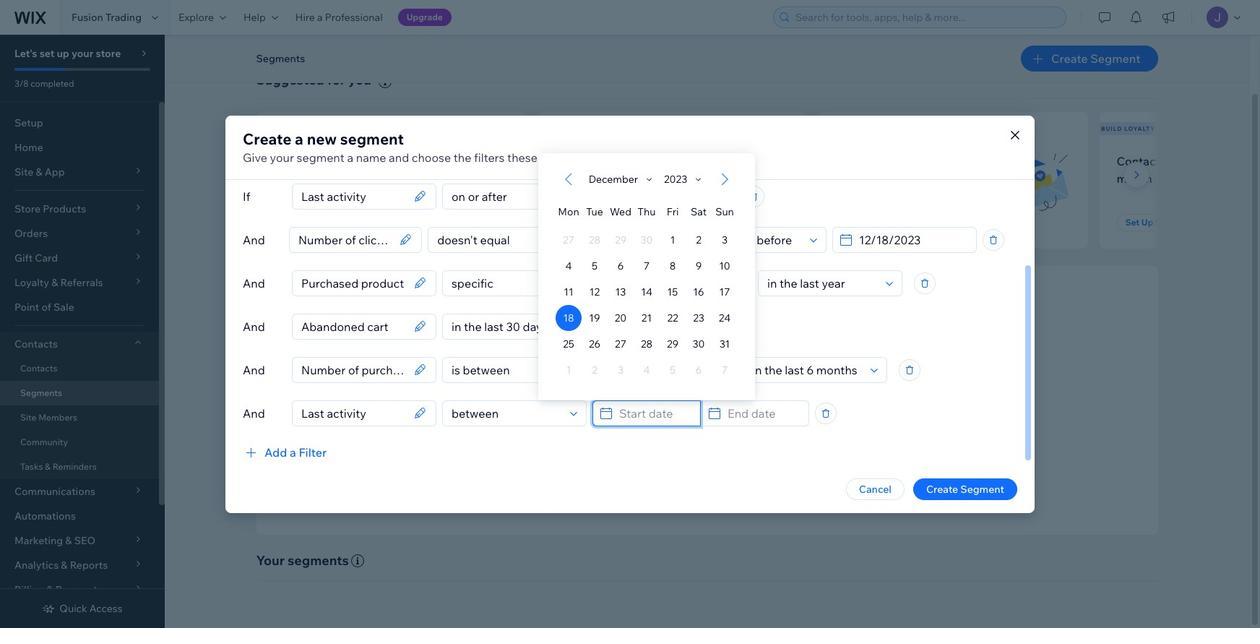 Task type: describe. For each thing, give the bounding box(es) containing it.
11
[[564, 286, 574, 299]]

to inside reach the right target audience create specific groups of contacts that update automatically send personalized email campaigns to drive sales and build trust
[[735, 428, 745, 441]]

0 vertical spatial 7
[[644, 259, 650, 273]]

To text field
[[674, 357, 716, 382]]

set for active email subscribers who clicked on your campaign
[[845, 217, 859, 228]]

customers
[[606, 154, 663, 168]]

sun
[[716, 205, 734, 218]]

tasks & reminders
[[20, 461, 97, 472]]

contacts inside the contacts with a birthday th
[[1117, 154, 1167, 168]]

home
[[14, 141, 43, 154]]

1 horizontal spatial 2
[[696, 233, 702, 246]]

potential
[[555, 154, 603, 168]]

up for subscribed
[[298, 217, 310, 228]]

and inside reach the right target audience create specific groups of contacts that update automatically send personalized email campaigns to drive sales and build trust
[[799, 428, 817, 441]]

row containing 27
[[556, 227, 738, 253]]

1 horizontal spatial 28
[[641, 338, 653, 351]]

build
[[819, 428, 843, 441]]

setup link
[[0, 111, 159, 135]]

row containing 1
[[556, 357, 738, 383]]

new for new subscribers
[[258, 125, 274, 132]]

members
[[38, 412, 77, 423]]

let's
[[14, 47, 37, 60]]

these
[[507, 150, 538, 164]]

5 and from the top
[[243, 406, 265, 420]]

fusion
[[72, 11, 103, 24]]

contacts button
[[0, 332, 159, 356]]

set up segment for made
[[563, 217, 631, 228]]

list
[[420, 171, 437, 186]]

and inside create a new segment give your segment a name and choose the filters these contacts should match.
[[389, 150, 409, 164]]

cancel
[[859, 482, 892, 495]]

1 and from the top
[[243, 232, 265, 247]]

12
[[590, 286, 600, 299]]

row containing mon
[[556, 192, 738, 227]]

0 vertical spatial 1
[[671, 233, 675, 246]]

0 horizontal spatial 6
[[618, 259, 624, 273]]

5 inside cell
[[670, 364, 676, 377]]

contacts for contacts popup button
[[14, 338, 58, 351]]

campaigns
[[681, 428, 733, 441]]

upgrade button
[[398, 9, 452, 26]]

specific
[[598, 409, 634, 422]]

new for new contacts who recently subscribed to your mailing list
[[274, 154, 298, 168]]

let's set up your store
[[14, 47, 121, 60]]

Search for tools, apps, help & more... field
[[791, 7, 1062, 27]]

loyalty
[[1125, 125, 1156, 132]]

segments button
[[249, 48, 312, 69]]

december
[[589, 173, 638, 186]]

completed
[[31, 78, 74, 89]]

fusion trading
[[72, 11, 142, 24]]

10
[[719, 259, 731, 273]]

store
[[96, 47, 121, 60]]

6 inside cell
[[696, 364, 702, 377]]

contacts link
[[0, 356, 159, 381]]

active
[[836, 154, 871, 168]]

23
[[693, 312, 705, 325]]

add a filter button
[[243, 443, 327, 461]]

22
[[667, 312, 678, 325]]

29 inside cell
[[615, 233, 627, 246]]

0 vertical spatial 3
[[722, 233, 728, 246]]

set for new contacts who recently subscribed to your mailing list
[[282, 217, 296, 228]]

monday, november 27, 2023 cell
[[556, 227, 582, 253]]

haven't
[[555, 171, 594, 186]]

name
[[356, 150, 386, 164]]

create segment button for cancel
[[914, 478, 1018, 500]]

target
[[707, 387, 745, 404]]

row group containing 27
[[538, 227, 755, 400]]

point of sale link
[[0, 295, 159, 319]]

new contacts who recently subscribed to your mailing list
[[274, 154, 437, 186]]

contacts for contacts link
[[20, 363, 57, 374]]

a inside the contacts with a birthday th
[[1195, 154, 1202, 168]]

Start date field
[[615, 401, 696, 425]]

0 horizontal spatial create segment
[[927, 482, 1005, 495]]

community link
[[0, 430, 159, 455]]

set up segment for clicked
[[845, 217, 912, 228]]

13
[[616, 286, 626, 299]]

wed
[[610, 205, 632, 218]]

16
[[693, 286, 704, 299]]

sunday, january 7, 2024 cell
[[712, 357, 738, 383]]

with
[[1169, 154, 1193, 168]]

24
[[719, 312, 731, 325]]

set up segment button for clicked
[[836, 214, 921, 231]]

select an option field for select options field
[[763, 271, 882, 295]]

who inside active email subscribers who clicked on your campaign
[[971, 154, 994, 168]]

of inside sidebar element
[[42, 301, 51, 314]]

drive
[[747, 428, 771, 441]]

a inside potential customers who haven't made a purchase yet
[[630, 171, 637, 186]]

automatically
[[784, 409, 848, 422]]

15
[[668, 286, 678, 299]]

groups
[[636, 409, 670, 422]]

27 inside cell
[[563, 233, 575, 246]]

your inside active email subscribers who clicked on your campaign
[[894, 171, 918, 186]]

1 horizontal spatial 27
[[615, 338, 627, 351]]

2 vertical spatial select an option field
[[748, 357, 867, 382]]

thu
[[638, 205, 656, 218]]

20
[[615, 312, 627, 325]]

community
[[20, 437, 68, 447]]

to inside new contacts who recently subscribed to your mailing list
[[337, 171, 348, 186]]

grid containing december
[[538, 153, 755, 400]]

of inside reach the right target audience create specific groups of contacts that update automatically send personalized email campaigns to drive sales and build trust
[[672, 409, 681, 422]]

wednesday, january 3, 2024 cell
[[608, 357, 634, 383]]

if
[[243, 189, 250, 203]]

1 horizontal spatial create segment
[[1052, 51, 1141, 66]]

4 and from the top
[[243, 362, 265, 377]]

3 and from the top
[[243, 319, 265, 334]]

personalized
[[591, 428, 651, 441]]

0 vertical spatial subscribers
[[276, 125, 325, 132]]

1 vertical spatial segment
[[297, 150, 345, 164]]

contacts with a birthday th
[[1117, 154, 1261, 186]]

sales
[[773, 428, 797, 441]]

4 for row containing 4
[[566, 259, 572, 273]]

home link
[[0, 135, 159, 160]]

suggested for you
[[256, 72, 371, 88]]

hire
[[296, 11, 315, 24]]

a inside button
[[290, 445, 296, 459]]

that
[[727, 409, 746, 422]]

segments for the segments button
[[256, 52, 305, 65]]

4 set up segment button from the left
[[1117, 214, 1202, 231]]

access
[[89, 602, 123, 615]]

hire a professional
[[296, 11, 383, 24]]

12/18/2023 field
[[855, 227, 972, 252]]

your segments
[[256, 552, 349, 569]]

tue
[[586, 205, 603, 218]]

1 inside cell
[[566, 364, 571, 377]]

17
[[720, 286, 730, 299]]

subscribed
[[274, 171, 334, 186]]

list containing new contacts who recently subscribed to your mailing list
[[253, 112, 1261, 249]]

up
[[57, 47, 69, 60]]

26
[[589, 338, 601, 351]]

set up segment button for subscribed
[[274, 214, 359, 231]]

9
[[696, 259, 702, 273]]

set up segment button for made
[[555, 214, 640, 231]]



Task type: locate. For each thing, give the bounding box(es) containing it.
4 row from the top
[[556, 279, 738, 305]]

2 set up segment from the left
[[563, 217, 631, 228]]

1 vertical spatial contacts
[[14, 338, 58, 351]]

1 horizontal spatial 4
[[644, 364, 650, 377]]

email down the 'groups'
[[653, 428, 679, 441]]

contacts inside popup button
[[14, 338, 58, 351]]

0 vertical spatial segment
[[340, 129, 404, 148]]

4 set up segment from the left
[[1126, 217, 1194, 228]]

1 vertical spatial 3
[[618, 364, 624, 377]]

1 horizontal spatial subscribers
[[905, 154, 969, 168]]

who for your
[[351, 154, 374, 168]]

and
[[243, 232, 265, 247], [243, 276, 265, 290], [243, 319, 265, 334], [243, 362, 265, 377], [243, 406, 265, 420]]

None field
[[297, 184, 410, 209], [294, 227, 396, 252], [297, 271, 410, 295], [297, 314, 410, 339], [297, 357, 410, 382], [297, 401, 410, 425], [297, 184, 410, 209], [294, 227, 396, 252], [297, 271, 410, 295], [297, 314, 410, 339], [297, 357, 410, 382], [297, 401, 410, 425]]

set up segment
[[282, 217, 350, 228], [563, 217, 631, 228], [845, 217, 912, 228], [1126, 217, 1194, 228]]

1 horizontal spatial contacts
[[540, 150, 587, 164]]

3/8 completed
[[14, 78, 74, 89]]

hire a professional link
[[287, 0, 392, 35]]

who for purchase
[[666, 154, 689, 168]]

7 up target
[[722, 364, 728, 377]]

1 horizontal spatial and
[[799, 428, 817, 441]]

0 horizontal spatial 30
[[641, 233, 653, 246]]

row containing 18
[[556, 305, 738, 331]]

1 horizontal spatial of
[[672, 409, 681, 422]]

3 set up segment button from the left
[[836, 214, 921, 231]]

0 horizontal spatial 28
[[589, 233, 601, 246]]

build
[[1102, 125, 1123, 132]]

segments link
[[0, 381, 159, 405]]

who up 2023
[[666, 154, 689, 168]]

0 horizontal spatial the
[[454, 150, 472, 164]]

who up campaign at the top
[[971, 154, 994, 168]]

2 inside cell
[[592, 364, 598, 377]]

2 row from the top
[[556, 227, 738, 253]]

on
[[877, 171, 891, 186]]

set for potential customers who haven't made a purchase yet
[[563, 217, 578, 228]]

4 right wednesday, january 3, 2024 cell on the bottom of the page
[[644, 364, 650, 377]]

new
[[307, 129, 337, 148]]

28
[[589, 233, 601, 246], [641, 338, 653, 351]]

0 vertical spatial of
[[42, 301, 51, 314]]

up down clicked
[[861, 217, 873, 228]]

28 right "monday, november 27, 2023" cell
[[589, 233, 601, 246]]

0 vertical spatial create segment
[[1052, 51, 1141, 66]]

1 vertical spatial 28
[[641, 338, 653, 351]]

site members link
[[0, 405, 159, 430]]

list
[[253, 112, 1261, 249]]

1 horizontal spatial create segment button
[[1021, 46, 1158, 72]]

up for made
[[580, 217, 592, 228]]

30 up to text field
[[693, 338, 705, 351]]

monday, january 1, 2024 cell
[[556, 357, 582, 383]]

1 vertical spatial select an option field
[[763, 271, 882, 295]]

create inside reach the right target audience create specific groups of contacts that update automatically send personalized email campaigns to drive sales and build trust
[[564, 409, 595, 422]]

0 horizontal spatial contacts
[[301, 154, 348, 168]]

your right "give"
[[270, 150, 294, 164]]

0 vertical spatial new
[[258, 125, 274, 132]]

add
[[265, 445, 287, 459]]

1 vertical spatial segments
[[20, 387, 62, 398]]

set up segment for subscribed
[[282, 217, 350, 228]]

1 horizontal spatial segments
[[256, 52, 305, 65]]

set
[[282, 217, 296, 228], [563, 217, 578, 228], [845, 217, 859, 228], [1126, 217, 1140, 228]]

tuesday, january 2, 2024 cell
[[582, 357, 608, 383]]

email inside active email subscribers who clicked on your campaign
[[873, 154, 903, 168]]

0 vertical spatial segments
[[256, 52, 305, 65]]

your inside new contacts who recently subscribed to your mailing list
[[351, 171, 375, 186]]

subscribers
[[276, 125, 325, 132], [905, 154, 969, 168]]

sat
[[691, 205, 707, 218]]

quick
[[60, 602, 87, 615]]

contacts down contacts popup button
[[20, 363, 57, 374]]

a right with at the right
[[1195, 154, 1202, 168]]

4 inside cell
[[644, 364, 650, 377]]

3 up 10
[[722, 233, 728, 246]]

1 right thursday, november 30, 2023 cell
[[671, 233, 675, 246]]

1 vertical spatial email
[[653, 428, 679, 441]]

29 down 22
[[667, 338, 679, 351]]

1 horizontal spatial 30
[[693, 338, 705, 351]]

segments up site members
[[20, 387, 62, 398]]

0 horizontal spatial subscribers
[[276, 125, 325, 132]]

Select options field
[[598, 271, 726, 295]]

give
[[243, 150, 267, 164]]

email inside reach the right target audience create specific groups of contacts that update automatically send personalized email campaigns to drive sales and build trust
[[653, 428, 679, 441]]

0 horizontal spatial to
[[337, 171, 348, 186]]

thursday, january 4, 2024 cell
[[634, 357, 660, 383]]

of down right
[[672, 409, 681, 422]]

0 horizontal spatial 1
[[566, 364, 571, 377]]

0 vertical spatial 29
[[615, 233, 627, 246]]

1 set up segment button from the left
[[274, 214, 359, 231]]

3 set up segment from the left
[[845, 217, 912, 228]]

7 left '8'
[[644, 259, 650, 273]]

who inside potential customers who haven't made a purchase yet
[[666, 154, 689, 168]]

1 vertical spatial and
[[799, 428, 817, 441]]

segments
[[256, 52, 305, 65], [20, 387, 62, 398]]

professional
[[325, 11, 383, 24]]

upgrade
[[407, 12, 443, 22]]

30 right wednesday, november 29, 2023 cell
[[641, 233, 653, 246]]

contacts down "new"
[[301, 154, 348, 168]]

contacts down loyalty
[[1117, 154, 1167, 168]]

the inside reach the right target audience create specific groups of contacts that update automatically send personalized email campaigns to drive sales and build trust
[[652, 387, 672, 404]]

1 vertical spatial 27
[[615, 338, 627, 351]]

3 right tuesday, january 2, 2024 cell
[[618, 364, 624, 377]]

0 horizontal spatial and
[[389, 150, 409, 164]]

segments inside sidebar element
[[20, 387, 62, 398]]

From text field
[[602, 357, 644, 382]]

a right hire
[[317, 11, 323, 24]]

up
[[298, 217, 310, 228], [580, 217, 592, 228], [861, 217, 873, 228], [1142, 217, 1154, 228]]

6 right friday, january 5, 2024 cell
[[696, 364, 702, 377]]

1 horizontal spatial 3
[[722, 233, 728, 246]]

filter
[[299, 445, 327, 459]]

add a filter
[[265, 445, 327, 459]]

clicked
[[836, 171, 874, 186]]

2 vertical spatial contacts
[[20, 363, 57, 374]]

the up the 'groups'
[[652, 387, 672, 404]]

3 row from the top
[[556, 253, 738, 279]]

1 horizontal spatial to
[[735, 428, 745, 441]]

site members
[[20, 412, 77, 423]]

choose
[[412, 150, 451, 164]]

21
[[642, 312, 652, 325]]

0 vertical spatial email
[[873, 154, 903, 168]]

active email subscribers who clicked on your campaign
[[836, 154, 994, 186]]

29
[[615, 233, 627, 246], [667, 338, 679, 351]]

8
[[670, 259, 676, 273]]

subscribers down suggested
[[276, 125, 325, 132]]

grid
[[538, 153, 755, 400]]

2 set up segment button from the left
[[555, 214, 640, 231]]

1 vertical spatial 6
[[696, 364, 702, 377]]

and up mailing
[[389, 150, 409, 164]]

7 row from the top
[[556, 357, 738, 383]]

a left "new"
[[295, 129, 304, 148]]

who inside new contacts who recently subscribed to your mailing list
[[351, 154, 374, 168]]

30 inside cell
[[641, 233, 653, 246]]

explore
[[179, 11, 214, 24]]

28 down 21
[[641, 338, 653, 351]]

alert inside grid
[[585, 173, 709, 186]]

campaign
[[921, 171, 974, 186]]

and down the automatically
[[799, 428, 817, 441]]

automations link
[[0, 504, 159, 528]]

subscribers inside active email subscribers who clicked on your campaign
[[905, 154, 969, 168]]

row containing 25
[[556, 331, 738, 357]]

of
[[42, 301, 51, 314], [672, 409, 681, 422]]

1 set up segment from the left
[[282, 217, 350, 228]]

29 right tuesday, november 28, 2023 cell at the left of page
[[615, 233, 627, 246]]

0 horizontal spatial who
[[351, 154, 374, 168]]

0 horizontal spatial 7
[[644, 259, 650, 273]]

1 vertical spatial subscribers
[[905, 154, 969, 168]]

0 horizontal spatial 4
[[566, 259, 572, 273]]

1 horizontal spatial who
[[666, 154, 689, 168]]

match.
[[629, 150, 665, 164]]

suggested
[[256, 72, 324, 88]]

4 up 11
[[566, 259, 572, 273]]

18
[[563, 312, 574, 325]]

1 row from the top
[[556, 192, 738, 227]]

row group
[[538, 227, 755, 400]]

1 vertical spatial create segment button
[[914, 478, 1018, 500]]

select an option field for enter a number text field
[[722, 227, 806, 252]]

0 horizontal spatial email
[[653, 428, 679, 441]]

reach
[[611, 387, 649, 404]]

0 vertical spatial to
[[337, 171, 348, 186]]

1 horizontal spatial the
[[652, 387, 672, 404]]

you
[[348, 72, 371, 88]]

up down subscribed
[[298, 217, 310, 228]]

0 vertical spatial 28
[[589, 233, 601, 246]]

up down the contacts with a birthday th
[[1142, 217, 1154, 228]]

recently
[[376, 154, 421, 168]]

5
[[592, 259, 598, 273], [670, 364, 676, 377]]

5 left saturday, january 6, 2024 cell
[[670, 364, 676, 377]]

1 vertical spatial 30
[[693, 338, 705, 351]]

tasks & reminders link
[[0, 455, 159, 479]]

reminders
[[53, 461, 97, 472]]

6 row from the top
[[556, 331, 738, 357]]

row
[[556, 192, 738, 227], [556, 227, 738, 253], [556, 253, 738, 279], [556, 279, 738, 305], [556, 305, 738, 331], [556, 331, 738, 357], [556, 357, 738, 383]]

contacts up haven't
[[540, 150, 587, 164]]

monday, december 18, 2023 cell
[[556, 305, 582, 331]]

0 vertical spatial 30
[[641, 233, 653, 246]]

0 horizontal spatial segments
[[20, 387, 62, 398]]

1 vertical spatial the
[[652, 387, 672, 404]]

your inside sidebar element
[[72, 47, 93, 60]]

right
[[675, 387, 704, 404]]

End date field
[[724, 401, 804, 425]]

sidebar element
[[0, 35, 165, 628]]

contacts inside create a new segment give your segment a name and choose the filters these contacts should match.
[[540, 150, 587, 164]]

saturday, january 6, 2024 cell
[[686, 357, 712, 383]]

28 inside cell
[[589, 233, 601, 246]]

segment down "new"
[[297, 150, 345, 164]]

1 horizontal spatial 7
[[722, 364, 728, 377]]

tasks
[[20, 461, 43, 472]]

1 vertical spatial 5
[[670, 364, 676, 377]]

create segment button for segments
[[1021, 46, 1158, 72]]

0 vertical spatial 5
[[592, 259, 598, 273]]

contacts inside reach the right target audience create specific groups of contacts that update automatically send personalized email campaigns to drive sales and build trust
[[684, 409, 725, 422]]

3 inside cell
[[618, 364, 624, 377]]

new up subscribed
[[274, 154, 298, 168]]

Select a date field
[[615, 184, 732, 209]]

set
[[40, 47, 54, 60]]

help
[[244, 11, 266, 24]]

to
[[337, 171, 348, 186], [735, 428, 745, 441]]

mon tue wed thu
[[558, 205, 656, 218]]

your right up
[[72, 47, 93, 60]]

to left the drive
[[735, 428, 745, 441]]

create inside create a new segment give your segment a name and choose the filters these contacts should match.
[[243, 129, 292, 148]]

1 horizontal spatial 29
[[667, 338, 679, 351]]

up for clicked
[[861, 217, 873, 228]]

3/8
[[14, 78, 29, 89]]

wednesday, november 29, 2023 cell
[[608, 227, 634, 253]]

0 horizontal spatial create segment button
[[914, 478, 1018, 500]]

0 horizontal spatial 5
[[592, 259, 598, 273]]

27 left tuesday, november 28, 2023 cell at the left of page
[[563, 233, 575, 246]]

4 set from the left
[[1126, 217, 1140, 228]]

2 and from the top
[[243, 276, 265, 290]]

1 set from the left
[[282, 217, 296, 228]]

1 vertical spatial to
[[735, 428, 745, 441]]

3 up from the left
[[861, 217, 873, 228]]

segments inside button
[[256, 52, 305, 65]]

1 horizontal spatial 6
[[696, 364, 702, 377]]

friday, january 5, 2024 cell
[[660, 357, 686, 383]]

3 who from the left
[[971, 154, 994, 168]]

trust
[[845, 428, 867, 441]]

1 horizontal spatial 5
[[670, 364, 676, 377]]

your right on
[[894, 171, 918, 186]]

1 vertical spatial 1
[[566, 364, 571, 377]]

0 vertical spatial the
[[454, 150, 472, 164]]

contacts down the point of sale
[[14, 338, 58, 351]]

new inside new contacts who recently subscribed to your mailing list
[[274, 154, 298, 168]]

0 vertical spatial contacts
[[1117, 154, 1167, 168]]

Enter a number text field
[[576, 227, 691, 252]]

the
[[454, 150, 472, 164], [652, 387, 672, 404]]

Choose a condition field
[[447, 184, 566, 209], [433, 227, 540, 252], [447, 271, 566, 295], [447, 314, 566, 339], [447, 357, 566, 382], [447, 401, 566, 425]]

6 up 13
[[618, 259, 624, 273]]

0 vertical spatial 4
[[566, 259, 572, 273]]

made
[[597, 171, 628, 186]]

a right "add"
[[290, 445, 296, 459]]

who
[[351, 154, 374, 168], [666, 154, 689, 168], [971, 154, 994, 168]]

0 vertical spatial create segment button
[[1021, 46, 1158, 72]]

0 horizontal spatial 29
[[615, 233, 627, 246]]

0 vertical spatial 27
[[563, 233, 575, 246]]

contacts up campaigns
[[684, 409, 725, 422]]

fri
[[667, 205, 679, 218]]

row containing 4
[[556, 253, 738, 279]]

0 vertical spatial select an option field
[[722, 227, 806, 252]]

5 row from the top
[[556, 305, 738, 331]]

30
[[641, 233, 653, 246], [693, 338, 705, 351]]

subscribers up campaign at the top
[[905, 154, 969, 168]]

2
[[696, 233, 702, 246], [592, 364, 598, 377]]

contacts inside new contacts who recently subscribed to your mailing list
[[301, 154, 348, 168]]

a left name
[[347, 150, 354, 164]]

1 vertical spatial 4
[[644, 364, 650, 377]]

1 horizontal spatial 1
[[671, 233, 675, 246]]

your inside create a new segment give your segment a name and choose the filters these contacts should match.
[[270, 150, 294, 164]]

row containing 11
[[556, 279, 738, 305]]

a down customers
[[630, 171, 637, 186]]

a
[[317, 11, 323, 24], [295, 129, 304, 148], [347, 150, 354, 164], [1195, 154, 1202, 168], [630, 171, 637, 186], [290, 445, 296, 459]]

1 vertical spatial new
[[274, 154, 298, 168]]

new subscribers
[[258, 125, 325, 132]]

7
[[644, 259, 650, 273], [722, 364, 728, 377]]

1 vertical spatial create segment
[[927, 482, 1005, 495]]

new up "give"
[[258, 125, 274, 132]]

potential customers who haven't made a purchase yet
[[555, 154, 709, 186]]

25
[[563, 338, 575, 351]]

alert
[[585, 173, 709, 186]]

1 who from the left
[[351, 154, 374, 168]]

create
[[1052, 51, 1088, 66], [243, 129, 292, 148], [564, 409, 595, 422], [927, 482, 959, 495]]

4 up from the left
[[1142, 217, 1154, 228]]

the inside create a new segment give your segment a name and choose the filters these contacts should match.
[[454, 150, 472, 164]]

1 horizontal spatial email
[[873, 154, 903, 168]]

your
[[256, 552, 285, 569]]

2 up from the left
[[580, 217, 592, 228]]

of left sale
[[42, 301, 51, 314]]

0 vertical spatial 6
[[618, 259, 624, 273]]

for
[[327, 72, 346, 88]]

your down name
[[351, 171, 375, 186]]

27 up from text field
[[615, 338, 627, 351]]

1 vertical spatial 2
[[592, 364, 598, 377]]

email up on
[[873, 154, 903, 168]]

2023 button
[[664, 173, 705, 186]]

quick access button
[[42, 602, 123, 615]]

alert containing december
[[585, 173, 709, 186]]

tuesday, november 28, 2023 cell
[[582, 227, 608, 253]]

1 vertical spatial of
[[672, 409, 681, 422]]

thursday, november 30, 2023 cell
[[634, 227, 660, 253]]

0 vertical spatial and
[[389, 150, 409, 164]]

site
[[20, 412, 37, 423]]

should
[[590, 150, 626, 164]]

segments up suggested
[[256, 52, 305, 65]]

3 set from the left
[[845, 217, 859, 228]]

1 vertical spatial 7
[[722, 364, 728, 377]]

2 up 9 at the top of page
[[696, 233, 702, 246]]

to right subscribed
[[337, 171, 348, 186]]

segment up name
[[340, 129, 404, 148]]

1 left tuesday, january 2, 2024 cell
[[566, 364, 571, 377]]

2 who from the left
[[666, 154, 689, 168]]

0 horizontal spatial 27
[[563, 233, 575, 246]]

4 for thursday, january 4, 2024 cell
[[644, 364, 650, 377]]

up right "mon"
[[580, 217, 592, 228]]

1 vertical spatial 29
[[667, 338, 679, 351]]

0 horizontal spatial 2
[[592, 364, 598, 377]]

segments
[[288, 552, 349, 569]]

who left recently
[[351, 154, 374, 168]]

0 horizontal spatial of
[[42, 301, 51, 314]]

2 right monday, january 1, 2024 cell
[[592, 364, 598, 377]]

send
[[564, 428, 588, 441]]

audience
[[748, 387, 804, 404]]

2 horizontal spatial contacts
[[684, 409, 725, 422]]

2 set from the left
[[563, 217, 578, 228]]

0 horizontal spatial 3
[[618, 364, 624, 377]]

6
[[618, 259, 624, 273], [696, 364, 702, 377]]

2 horizontal spatial who
[[971, 154, 994, 168]]

Select an option field
[[722, 227, 806, 252], [763, 271, 882, 295], [748, 357, 867, 382]]

automations
[[14, 510, 76, 523]]

7 inside cell
[[722, 364, 728, 377]]

segments for segments link on the bottom of the page
[[20, 387, 62, 398]]

1 up from the left
[[298, 217, 310, 228]]

0 vertical spatial 2
[[696, 233, 702, 246]]

the left filters
[[454, 150, 472, 164]]

5 up 12
[[592, 259, 598, 273]]



Task type: vqa. For each thing, say whether or not it's contained in the screenshot.


